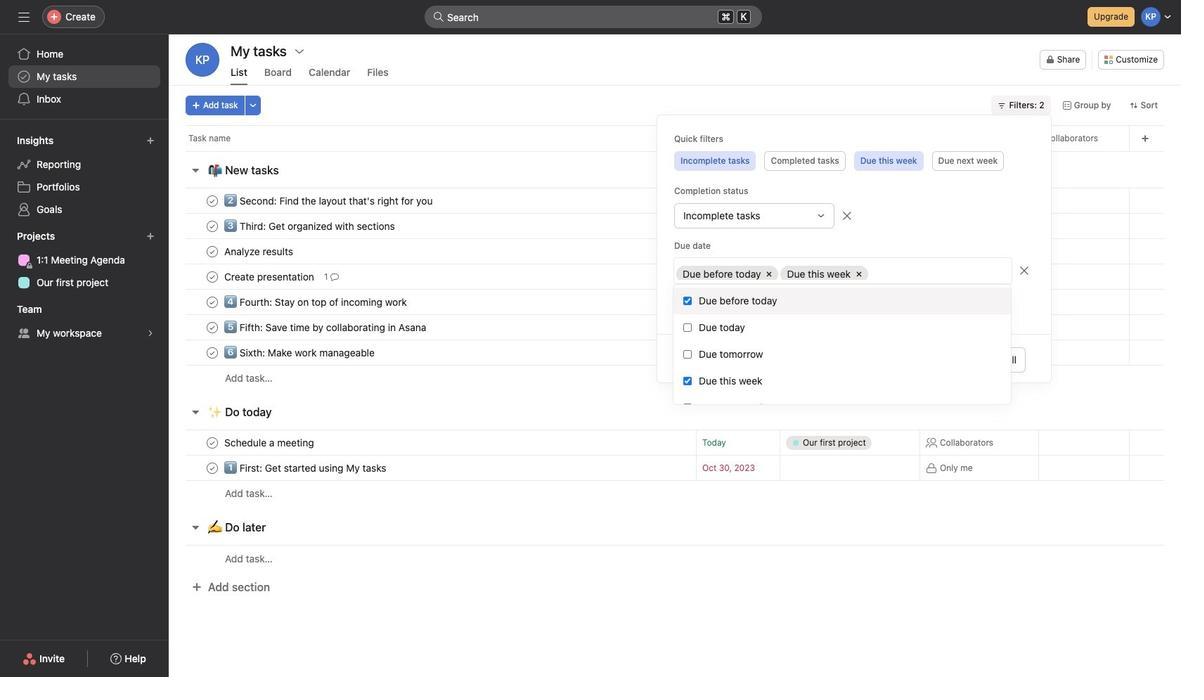 Task type: describe. For each thing, give the bounding box(es) containing it.
cell for 6️⃣ sixth: make work manageable cell
[[920, 340, 1040, 366]]

task name text field for create presentation cell
[[222, 270, 319, 284]]

2️⃣ second: find the layout that's right for you cell
[[169, 188, 696, 214]]

task name text field for the 5️⃣ fifth: save time by collaborating in asana cell
[[222, 320, 431, 335]]

move tasks between sections image for 6️⃣ sixth: make work manageable cell
[[654, 349, 663, 357]]

move tasks between sections image for the 5️⃣ fifth: save time by collaborating in asana cell
[[654, 323, 663, 332]]

4️⃣ fourth: stay on top of incoming work cell
[[169, 289, 696, 315]]

mark complete checkbox for task name text box in the 6️⃣ sixth: make work manageable cell
[[204, 344, 221, 361]]

2 collapse task list for this group image from the top
[[190, 522, 201, 533]]

cell for 2️⃣ second: find the layout that's right for you cell
[[920, 188, 1040, 214]]

mark complete image for task name text box in the 6️⃣ sixth: make work manageable cell
[[204, 344, 221, 361]]

mark complete checkbox for task name text field within the 1️⃣ first: get started using my tasks cell
[[204, 460, 221, 477]]

mark complete image for task name text box inside 2️⃣ second: find the layout that's right for you cell
[[204, 192, 221, 209]]

mark complete checkbox inside the 5️⃣ fifth: save time by collaborating in asana cell
[[204, 319, 221, 336]]

show options image
[[294, 46, 305, 57]]

create presentation cell
[[169, 264, 696, 290]]

mark complete image for task name text field in the the 5️⃣ fifth: save time by collaborating in asana cell
[[204, 319, 221, 336]]

linked projects for 1️⃣ first: get started using my tasks cell
[[780, 455, 921, 481]]

mark complete checkbox for task name text box in schedule a meeting cell
[[204, 434, 221, 451]]

1️⃣ first: get started using my tasks cell
[[169, 455, 696, 481]]

move tasks between sections image inside analyze results cell
[[654, 247, 663, 256]]

mark complete checkbox for task name text box inside 2️⃣ second: find the layout that's right for you cell
[[204, 192, 221, 209]]

mark complete image for task name text field within the 4️⃣ fourth: stay on top of incoming work cell
[[204, 294, 221, 311]]

header ✨ do today tree grid
[[169, 430, 1182, 507]]

linked projects for 6️⃣ sixth: make work manageable cell
[[780, 340, 921, 366]]

mark complete image for task name text box within analyze results cell
[[204, 243, 221, 260]]

remove image
[[842, 210, 853, 222]]

global element
[[0, 34, 169, 119]]

1 comment image
[[331, 273, 339, 281]]

move tasks between sections image for 3️⃣ third: get organized with sections cell
[[654, 222, 663, 230]]

add field image
[[1142, 134, 1150, 143]]

mark complete checkbox for task name text box within 3️⃣ third: get organized with sections cell
[[204, 218, 221, 235]]

new insights image
[[146, 136, 155, 145]]

6️⃣ sixth: make work manageable cell
[[169, 340, 696, 366]]

5️⃣ fifth: save time by collaborating in asana cell
[[169, 314, 696, 340]]

cell for 4️⃣ fourth: stay on top of incoming work cell
[[920, 289, 1040, 315]]

task name text field for 4️⃣ fourth: stay on top of incoming work cell
[[222, 295, 411, 309]]

mark complete image for task name text box inside the create presentation cell
[[204, 268, 221, 285]]

linked projects for 5️⃣ fifth: save time by collaborating in asana cell
[[780, 314, 921, 340]]

schedule a meeting cell
[[169, 430, 696, 456]]

linked projects for 4️⃣ fourth: stay on top of incoming work cell
[[780, 289, 921, 315]]

hide sidebar image
[[18, 11, 30, 23]]

prominent image
[[433, 11, 445, 23]]

1 collapse task list for this group image from the top
[[190, 407, 201, 418]]

insights element
[[0, 128, 169, 224]]



Task type: vqa. For each thing, say whether or not it's contained in the screenshot.
'List Item'
no



Task type: locate. For each thing, give the bounding box(es) containing it.
task name text field for 3️⃣ third: get organized with sections cell
[[222, 219, 399, 233]]

cell for create presentation cell
[[920, 264, 1040, 290]]

see details, my workspace image
[[146, 329, 155, 338]]

mark complete image for task name text box in schedule a meeting cell
[[204, 434, 221, 451]]

Task name text field
[[222, 194, 437, 208], [222, 219, 399, 233], [222, 244, 298, 259], [222, 270, 319, 284], [222, 346, 379, 360], [222, 436, 318, 450]]

mark complete checkbox for task name text box inside the create presentation cell
[[204, 268, 221, 285]]

move tasks between sections image inside 6️⃣ sixth: make work manageable cell
[[654, 349, 663, 357]]

move tasks between sections image
[[654, 197, 663, 205], [654, 222, 663, 230], [654, 298, 663, 306], [654, 323, 663, 332], [654, 349, 663, 357]]

option
[[674, 288, 1012, 314]]

new project or portfolio image
[[146, 232, 155, 241]]

1 vertical spatial collapse task list for this group image
[[190, 522, 201, 533]]

more actions image
[[249, 101, 257, 110]]

None checkbox
[[684, 324, 692, 332], [684, 350, 692, 359], [684, 404, 692, 412], [684, 324, 692, 332], [684, 350, 692, 359], [684, 404, 692, 412]]

task name text field inside schedule a meeting cell
[[222, 436, 318, 450]]

mark complete image for task name text box within 3️⃣ third: get organized with sections cell
[[204, 218, 221, 235]]

3 mark complete image from the top
[[204, 294, 221, 311]]

cell for 3️⃣ third: get organized with sections cell
[[920, 213, 1040, 239]]

task name text field inside 3️⃣ third: get organized with sections cell
[[222, 219, 399, 233]]

mark complete image inside schedule a meeting cell
[[204, 434, 221, 451]]

5 move tasks between sections image from the top
[[654, 349, 663, 357]]

3 mark complete checkbox from the top
[[204, 268, 221, 285]]

Task name text field
[[222, 295, 411, 309], [222, 320, 431, 335], [222, 461, 391, 475]]

1 vertical spatial group
[[675, 258, 1035, 284]]

mark complete checkbox inside 2️⃣ second: find the layout that's right for you cell
[[204, 192, 221, 209]]

collapse task list for this group image
[[190, 407, 201, 418], [190, 522, 201, 533]]

view profile settings image
[[186, 43, 219, 77]]

mark complete checkbox inside 3️⃣ third: get organized with sections cell
[[204, 218, 221, 235]]

task name text field inside 4️⃣ fourth: stay on top of incoming work cell
[[222, 295, 411, 309]]

mark complete checkbox inside create presentation cell
[[204, 268, 221, 285]]

collapse task list for this group image
[[190, 165, 201, 176]]

6 cell from the top
[[920, 340, 1040, 366]]

move tasks between sections image inside create presentation cell
[[654, 273, 663, 281]]

mark complete image inside 2️⃣ second: find the layout that's right for you cell
[[204, 192, 221, 209]]

0 vertical spatial group
[[675, 203, 1035, 229]]

2 task name text field from the top
[[222, 219, 399, 233]]

2 mark complete checkbox from the top
[[204, 243, 221, 260]]

1 vertical spatial move tasks between sections image
[[654, 273, 663, 281]]

mark complete checkbox inside 4️⃣ fourth: stay on top of incoming work cell
[[204, 294, 221, 311]]

1 cell from the top
[[920, 188, 1040, 214]]

task name text field inside 1️⃣ first: get started using my tasks cell
[[222, 461, 391, 475]]

2 mark complete image from the top
[[204, 243, 221, 260]]

3 task name text field from the top
[[222, 244, 298, 259]]

mark complete image
[[204, 192, 221, 209], [204, 268, 221, 285], [204, 294, 221, 311], [204, 319, 221, 336]]

move tasks between sections image for 2️⃣ second: find the layout that's right for you cell
[[654, 197, 663, 205]]

1 mark complete checkbox from the top
[[204, 192, 221, 209]]

2 mark complete checkbox from the top
[[204, 294, 221, 311]]

1 move tasks between sections image from the top
[[654, 247, 663, 256]]

2 group from the top
[[675, 258, 1035, 284]]

1 move tasks between sections image from the top
[[654, 197, 663, 205]]

mark complete image inside 4️⃣ fourth: stay on top of incoming work cell
[[204, 294, 221, 311]]

1 mark complete checkbox from the top
[[204, 218, 221, 235]]

4 mark complete checkbox from the top
[[204, 319, 221, 336]]

1 group from the top
[[675, 203, 1035, 229]]

4 cell from the top
[[920, 289, 1040, 315]]

0 vertical spatial task name text field
[[222, 295, 411, 309]]

mark complete image inside the 5️⃣ fifth: save time by collaborating in asana cell
[[204, 319, 221, 336]]

2 vertical spatial task name text field
[[222, 461, 391, 475]]

mark complete checkbox for task name text field within the 4️⃣ fourth: stay on top of incoming work cell
[[204, 294, 221, 311]]

1 task name text field from the top
[[222, 295, 411, 309]]

None checkbox
[[684, 297, 692, 305], [684, 377, 692, 386], [684, 297, 692, 305], [684, 377, 692, 386]]

1 mark complete image from the top
[[204, 218, 221, 235]]

analyze results cell
[[169, 238, 696, 265]]

mark complete checkbox inside analyze results cell
[[204, 243, 221, 260]]

Search tasks, projects, and more text field
[[425, 6, 763, 28]]

3 task name text field from the top
[[222, 461, 391, 475]]

3 cell from the top
[[920, 264, 1040, 290]]

move tasks between sections image inside 3️⃣ third: get organized with sections cell
[[654, 222, 663, 230]]

remove image
[[1019, 265, 1031, 276]]

move tasks between sections image for 4️⃣ fourth: stay on top of incoming work cell
[[654, 298, 663, 306]]

mark complete image inside 1️⃣ first: get started using my tasks cell
[[204, 460, 221, 477]]

task name text field for 1️⃣ first: get started using my tasks cell
[[222, 461, 391, 475]]

move tasks between sections image
[[654, 247, 663, 256], [654, 273, 663, 281]]

3️⃣ third: get organized with sections cell
[[169, 213, 696, 239]]

1 task name text field from the top
[[222, 194, 437, 208]]

2 cell from the top
[[920, 213, 1040, 239]]

Mark complete checkbox
[[204, 218, 221, 235], [204, 294, 221, 311], [204, 434, 221, 451], [204, 460, 221, 477]]

0 vertical spatial move tasks between sections image
[[654, 247, 663, 256]]

5 mark complete image from the top
[[204, 460, 221, 477]]

2 mark complete image from the top
[[204, 268, 221, 285]]

1 vertical spatial task name text field
[[222, 320, 431, 335]]

task name text field for 2️⃣ second: find the layout that's right for you cell
[[222, 194, 437, 208]]

mark complete checkbox inside 1️⃣ first: get started using my tasks cell
[[204, 460, 221, 477]]

4 task name text field from the top
[[222, 270, 319, 284]]

mark complete image inside 6️⃣ sixth: make work manageable cell
[[204, 344, 221, 361]]

mark complete checkbox inside schedule a meeting cell
[[204, 434, 221, 451]]

1 mark complete image from the top
[[204, 192, 221, 209]]

row
[[169, 125, 1182, 151], [186, 151, 1165, 152], [169, 188, 1182, 214], [169, 213, 1182, 239], [169, 238, 1182, 265], [675, 262, 1012, 282], [169, 264, 1182, 290], [169, 289, 1182, 315], [169, 314, 1182, 340], [169, 340, 1182, 366], [169, 365, 1182, 391], [169, 430, 1182, 456], [169, 455, 1182, 481], [169, 480, 1182, 507], [169, 545, 1182, 572]]

mark complete checkbox for task name text box within analyze results cell
[[204, 243, 221, 260]]

3 move tasks between sections image from the top
[[654, 298, 663, 306]]

cell for the 5️⃣ fifth: save time by collaborating in asana cell
[[920, 314, 1040, 340]]

mark complete checkbox inside 6️⃣ sixth: make work manageable cell
[[204, 344, 221, 361]]

None field
[[425, 6, 763, 28]]

5 task name text field from the top
[[222, 346, 379, 360]]

Mark complete checkbox
[[204, 192, 221, 209], [204, 243, 221, 260], [204, 268, 221, 285], [204, 319, 221, 336], [204, 344, 221, 361]]

group
[[675, 203, 1035, 229], [675, 258, 1035, 284]]

2 task name text field from the top
[[222, 320, 431, 335]]

3 mark complete image from the top
[[204, 344, 221, 361]]

6 task name text field from the top
[[222, 436, 318, 450]]

teams element
[[0, 297, 169, 348]]

task name text field for schedule a meeting cell
[[222, 436, 318, 450]]

5 mark complete checkbox from the top
[[204, 344, 221, 361]]

task name text field inside create presentation cell
[[222, 270, 319, 284]]

header 📬 new tasks tree grid
[[169, 188, 1182, 391]]

task name text field inside 2️⃣ second: find the layout that's right for you cell
[[222, 194, 437, 208]]

3 mark complete checkbox from the top
[[204, 434, 221, 451]]

projects element
[[0, 224, 169, 297]]

4 move tasks between sections image from the top
[[654, 323, 663, 332]]

5 cell from the top
[[920, 314, 1040, 340]]

4 mark complete checkbox from the top
[[204, 460, 221, 477]]

cell
[[920, 188, 1040, 214], [920, 213, 1040, 239], [920, 264, 1040, 290], [920, 289, 1040, 315], [920, 314, 1040, 340], [920, 340, 1040, 366]]

task name text field for 6️⃣ sixth: make work manageable cell
[[222, 346, 379, 360]]

mark complete image
[[204, 218, 221, 235], [204, 243, 221, 260], [204, 344, 221, 361], [204, 434, 221, 451], [204, 460, 221, 477]]

task name text field inside the 5️⃣ fifth: save time by collaborating in asana cell
[[222, 320, 431, 335]]

task name text field inside 6️⃣ sixth: make work manageable cell
[[222, 346, 379, 360]]

2 move tasks between sections image from the top
[[654, 222, 663, 230]]

mark complete image inside 3️⃣ third: get organized with sections cell
[[204, 218, 221, 235]]

task name text field for analyze results cell
[[222, 244, 298, 259]]

2 move tasks between sections image from the top
[[654, 273, 663, 281]]

4 mark complete image from the top
[[204, 434, 221, 451]]

4 mark complete image from the top
[[204, 319, 221, 336]]

task name text field inside analyze results cell
[[222, 244, 298, 259]]

0 vertical spatial collapse task list for this group image
[[190, 407, 201, 418]]



